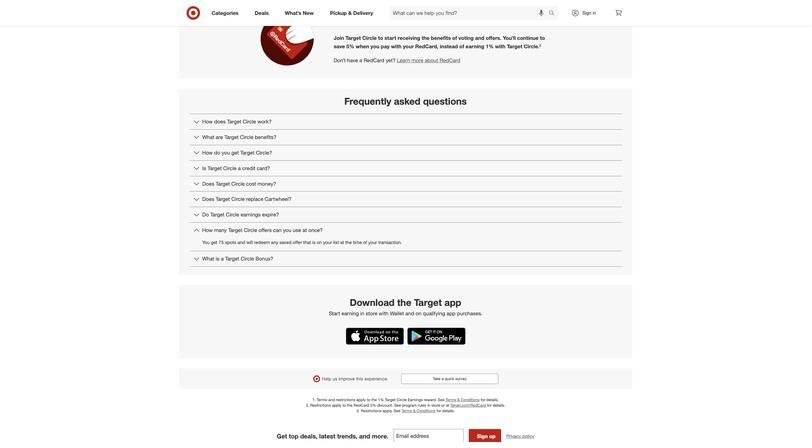 Task type: describe. For each thing, give the bounding box(es) containing it.
get inside how do you get target circle? "dropdown button"
[[232, 149, 239, 156]]

target inside the download the target app start earning in store with wallet and on qualifying app purchases.
[[414, 297, 442, 308]]

is
[[202, 165, 206, 171]]

at inside 1. terms and restrictions apply to the 1% target circle earnings reward. see terms & conditions for details. 2. restrictions apply to the redcard 5% discount. see program rules in store or at target.com/redcard for details. 3. restrictions apply. see terms & conditions for details.
[[446, 403, 450, 408]]

2 vertical spatial see
[[394, 408, 401, 413]]

benefits?
[[255, 134, 277, 140]]

have a redcard™?
[[334, 16, 417, 28]]

you inside how many target circle offers can you use at once? dropdown button
[[283, 227, 292, 233]]

take
[[433, 376, 441, 381]]

deals
[[255, 10, 269, 16]]

0 vertical spatial is
[[313, 240, 316, 245]]

categories link
[[206, 6, 247, 20]]

circle inside 1. terms and restrictions apply to the 1% target circle earnings reward. see terms & conditions for details. 2. restrictions apply to the redcard 5% discount. see program rules in store or at target.com/redcard for details. 3. restrictions apply. see terms & conditions for details.
[[397, 397, 407, 402]]

1 vertical spatial at
[[341, 240, 344, 245]]

credit
[[242, 165, 256, 171]]

circle left cost
[[232, 180, 245, 187]]

earning inside join target circle to start receiving the benefits of voting and offers. you'll continue to save 5% when you pay with your redcard, instead of earning 1% with target circle.
[[466, 43, 485, 50]]

0 vertical spatial for
[[481, 397, 486, 402]]

offers.
[[486, 35, 502, 41]]

download the target app start earning in store with wallet and on qualifying app purchases.
[[329, 297, 483, 317]]

sign in
[[583, 10, 597, 16]]

2 vertical spatial &
[[414, 408, 416, 413]]

get top deals, latest trends, and more.
[[277, 433, 389, 440]]

target up when
[[346, 35, 361, 41]]

what's
[[285, 10, 302, 16]]

us
[[333, 376, 338, 381]]

you
[[202, 240, 210, 245]]

and left will
[[238, 240, 245, 245]]

policy
[[523, 433, 535, 439]]

on inside the download the target app start earning in store with wallet and on qualifying app purchases.
[[416, 310, 422, 317]]

the down experience.
[[372, 397, 377, 402]]

is target circle a credit card?
[[202, 165, 270, 171]]

don't have a redcard yet? learn more about redcard
[[334, 57, 461, 64]]

in inside the download the target app start earning in store with wallet and on qualifying app purchases.
[[361, 310, 365, 317]]

pickup & delivery
[[330, 10, 374, 16]]

purchases.
[[457, 310, 483, 317]]

target down is target circle a credit card? at the top of the page
[[216, 180, 230, 187]]

program
[[403, 403, 417, 408]]

sign for sign in
[[583, 10, 592, 16]]

what is a target circle bonus? button
[[189, 251, 622, 266]]

help
[[322, 376, 332, 381]]

privacy policy link
[[507, 433, 535, 440]]

what for what is a target circle bonus?
[[202, 255, 215, 262]]

have
[[334, 16, 356, 28]]

1 vertical spatial conditions
[[417, 408, 436, 413]]

1 vertical spatial &
[[458, 397, 460, 402]]

top
[[289, 433, 299, 440]]

more.
[[372, 433, 389, 440]]

target.com/redcard link
[[451, 403, 487, 408]]

circle down how do you get target circle? in the top of the page
[[223, 165, 237, 171]]

circle down will
[[241, 255, 254, 262]]

do target circle earnings expire? button
[[189, 207, 622, 222]]

reward.
[[424, 397, 437, 402]]

download
[[350, 297, 395, 308]]

you inside join target circle to start receiving the benefits of voting and offers. you'll continue to save 5% when you pay with your redcard, instead of earning 1% with target circle.
[[371, 43, 380, 50]]

2 horizontal spatial with
[[496, 43, 506, 50]]

pickup
[[330, 10, 347, 16]]

questions
[[424, 95, 467, 107]]

1 horizontal spatial terms
[[402, 408, 412, 413]]

offer
[[293, 240, 302, 245]]

discount.
[[378, 403, 394, 408]]

circle?
[[256, 149, 272, 156]]

and left more.
[[360, 433, 371, 440]]

does target circle replace cartwheel?
[[202, 196, 292, 202]]

and inside the download the target app start earning in store with wallet and on qualifying app purchases.
[[406, 310, 415, 317]]

you get 75 spots and will redeem any saved offer that is on your list at the time of your transaction.
[[202, 240, 402, 245]]

experience.
[[365, 376, 389, 381]]

cost
[[246, 180, 256, 187]]

once?
[[309, 227, 323, 233]]

restrictions
[[336, 397, 356, 402]]

voting
[[459, 35, 474, 41]]

start
[[385, 35, 397, 41]]

redcard,
[[416, 43, 439, 50]]

that
[[304, 240, 311, 245]]

frequently
[[345, 95, 392, 107]]

learn
[[397, 57, 410, 64]]

asked
[[394, 95, 421, 107]]

how many target circle offers can you use at once?
[[202, 227, 323, 233]]

2 vertical spatial details.
[[443, 408, 455, 413]]

how does target circle work?
[[202, 118, 272, 125]]

redeem
[[254, 240, 270, 245]]

is inside what is a target circle bonus? dropdown button
[[216, 255, 220, 262]]

target down does target circle cost money?
[[216, 196, 230, 202]]

start
[[329, 310, 340, 317]]

does target circle replace cartwheel? button
[[189, 192, 622, 207]]

0 horizontal spatial on
[[317, 240, 322, 245]]

1. terms and restrictions apply to the 1% target circle earnings reward. see terms & conditions for details. 2. restrictions apply to the redcard 5% discount. see program rules in store or at target.com/redcard for details. 3. restrictions apply. see terms & conditions for details.
[[306, 397, 506, 413]]

replace
[[246, 196, 264, 202]]

join target circle to start receiving the benefits of voting and offers. you'll continue to save 5% when you pay with your redcard, instead of earning 1% with target circle.
[[334, 35, 546, 50]]

pay
[[381, 43, 390, 50]]

0 horizontal spatial &
[[349, 10, 352, 16]]

redcard down "instead"
[[440, 57, 461, 64]]

search button
[[546, 6, 562, 21]]

what are target circle benefits? button
[[189, 130, 622, 145]]

circle up will
[[244, 227, 257, 233]]

target up spots
[[228, 227, 243, 233]]

at inside dropdown button
[[303, 227, 307, 233]]

pickup & delivery link
[[325, 6, 382, 20]]

to down experience.
[[367, 397, 371, 402]]

will
[[247, 240, 253, 245]]

frequently asked questions
[[345, 95, 467, 107]]

2 vertical spatial of
[[363, 240, 367, 245]]

to up "2" at the top
[[541, 35, 546, 41]]

is target circle a credit card? button
[[189, 161, 622, 176]]

don't
[[334, 57, 346, 64]]

a inside button
[[442, 376, 444, 381]]

how many target circle offers can you use at once? button
[[189, 223, 622, 238]]

target right are
[[225, 134, 239, 140]]

2.
[[306, 403, 310, 408]]

0 vertical spatial app
[[445, 297, 462, 308]]

earning inside the download the target app start earning in store with wallet and on qualifying app purchases.
[[342, 310, 359, 317]]

more
[[412, 57, 424, 64]]

1 vertical spatial see
[[395, 403, 401, 408]]

what for what are target circle benefits?
[[202, 134, 215, 140]]

what's new link
[[280, 6, 322, 20]]

the inside join target circle to start receiving the benefits of voting and offers. you'll continue to save 5% when you pay with your redcard, instead of earning 1% with target circle.
[[422, 35, 430, 41]]

new
[[303, 10, 314, 16]]

0 vertical spatial see
[[438, 397, 445, 402]]

target inside 1. terms and restrictions apply to the 1% target circle earnings reward. see terms & conditions for details. 2. restrictions apply to the redcard 5% discount. see program rules in store or at target.com/redcard for details. 3. restrictions apply. see terms & conditions for details.
[[385, 397, 396, 402]]



Task type: locate. For each thing, give the bounding box(es) containing it.
your inside join target circle to start receiving the benefits of voting and offers. you'll continue to save 5% when you pay with your redcard, instead of earning 1% with target circle.
[[403, 43, 414, 50]]

and inside 1. terms and restrictions apply to the 1% target circle earnings reward. see terms & conditions for details. 2. restrictions apply to the redcard 5% discount. see program rules in store or at target.com/redcard for details. 3. restrictions apply. see terms & conditions for details.
[[329, 397, 335, 402]]

do
[[202, 211, 209, 218]]

2 link
[[540, 43, 542, 47]]

you left pay
[[371, 43, 380, 50]]

for right target.com/redcard link
[[488, 403, 492, 408]]

at right list
[[341, 240, 344, 245]]

0 horizontal spatial with
[[379, 310, 389, 317]]

instead
[[440, 43, 458, 50]]

how do you get target circle?
[[202, 149, 272, 156]]

a right have
[[360, 57, 363, 64]]

target up "credit"
[[241, 149, 255, 156]]

0 horizontal spatial restrictions
[[311, 403, 331, 408]]

target up qualifying
[[414, 297, 442, 308]]

0 horizontal spatial terms & conditions link
[[402, 408, 436, 413]]

1 horizontal spatial restrictions
[[361, 408, 382, 413]]

What can we help you find? suggestions appear below search field
[[389, 6, 551, 20]]

with inside the download the target app start earning in store with wallet and on qualifying app purchases.
[[379, 310, 389, 317]]

does up do
[[202, 196, 215, 202]]

1 vertical spatial in
[[361, 310, 365, 317]]

0 vertical spatial &
[[349, 10, 352, 16]]

1 vertical spatial get
[[211, 240, 218, 245]]

continue
[[518, 35, 539, 41]]

the inside the download the target app start earning in store with wallet and on qualifying app purchases.
[[398, 297, 412, 308]]

0 vertical spatial restrictions
[[311, 403, 331, 408]]

earning right start
[[342, 310, 359, 317]]

earning down voting
[[466, 43, 485, 50]]

75
[[219, 240, 224, 245]]

privacy
[[507, 433, 522, 439]]

what
[[202, 134, 215, 140], [202, 255, 215, 262]]

terms right 1. on the left
[[317, 397, 328, 402]]

yet?
[[386, 57, 396, 64]]

target right do
[[210, 211, 225, 218]]

& down program
[[414, 408, 416, 413]]

at right the or
[[446, 403, 450, 408]]

2 horizontal spatial in
[[593, 10, 597, 16]]

bonus?
[[256, 255, 274, 262]]

restrictions
[[311, 403, 331, 408], [361, 408, 382, 413]]

get it on google play image
[[408, 328, 466, 345]]

restrictions right 3.
[[361, 408, 382, 413]]

on right that
[[317, 240, 322, 245]]

when
[[356, 43, 369, 50]]

get left 75
[[211, 240, 218, 245]]

1 horizontal spatial &
[[414, 408, 416, 413]]

save
[[334, 43, 345, 50]]

circle up how do you get target circle? in the top of the page
[[240, 134, 254, 140]]

does inside dropdown button
[[202, 180, 215, 187]]

sign for sign up
[[477, 433, 488, 440]]

1 what from the top
[[202, 134, 215, 140]]

wallet
[[390, 310, 404, 317]]

1 vertical spatial of
[[460, 43, 465, 50]]

apply up 3.
[[357, 397, 366, 402]]

store
[[366, 310, 378, 317], [432, 403, 441, 408]]

app right qualifying
[[447, 310, 456, 317]]

circle inside join target circle to start receiving the benefits of voting and offers. you'll continue to save 5% when you pay with your redcard, instead of earning 1% with target circle.
[[363, 35, 377, 41]]

terms & conditions link for 3. restrictions apply. see
[[402, 408, 436, 413]]

see up the or
[[438, 397, 445, 402]]

with down offers.
[[496, 43, 506, 50]]

1 vertical spatial for
[[488, 403, 492, 408]]

and right voting
[[476, 35, 485, 41]]

what's new
[[285, 10, 314, 16]]

see right apply.
[[394, 408, 401, 413]]

how
[[202, 118, 213, 125], [202, 149, 213, 156], [202, 227, 213, 233]]

how up you
[[202, 227, 213, 233]]

earnings
[[408, 397, 423, 402]]

3 how from the top
[[202, 227, 213, 233]]

many
[[214, 227, 227, 233]]

and inside join target circle to start receiving the benefits of voting and offers. you'll continue to save 5% when you pay with your redcard, instead of earning 1% with target circle.
[[476, 35, 485, 41]]

how left do
[[202, 149, 213, 156]]

terms down program
[[402, 408, 412, 413]]

0 vertical spatial 5%
[[347, 43, 355, 50]]

you right do
[[222, 149, 230, 156]]

how left does
[[202, 118, 213, 125]]

rules
[[418, 403, 427, 408]]

does target circle cost money? button
[[189, 176, 622, 191]]

of up "instead"
[[453, 35, 458, 41]]

2 horizontal spatial at
[[446, 403, 450, 408]]

2 horizontal spatial terms
[[446, 397, 457, 402]]

0 horizontal spatial terms
[[317, 397, 328, 402]]

to
[[379, 35, 383, 41], [541, 35, 546, 41], [367, 397, 371, 402], [343, 403, 346, 408]]

how inside "dropdown button"
[[202, 149, 213, 156]]

5% left discount.
[[371, 403, 376, 408]]

sign inside sign in link
[[583, 10, 592, 16]]

the down restrictions
[[347, 403, 353, 408]]

your down receiving
[[403, 43, 414, 50]]

what are target circle benefits?
[[202, 134, 277, 140]]

money?
[[258, 180, 276, 187]]

0 vertical spatial store
[[366, 310, 378, 317]]

1 horizontal spatial at
[[341, 240, 344, 245]]

and right the 'wallet'
[[406, 310, 415, 317]]

apply.
[[383, 408, 393, 413]]

& up have
[[349, 10, 352, 16]]

store down download
[[366, 310, 378, 317]]

does down is
[[202, 180, 215, 187]]

a down 75
[[221, 255, 224, 262]]

a down delivery
[[359, 16, 364, 28]]

the up redcard,
[[422, 35, 430, 41]]

terms & conditions link up target.com/redcard link
[[446, 397, 480, 402]]

trends,
[[337, 433, 358, 440]]

1 horizontal spatial 5%
[[371, 403, 376, 408]]

redcard up 3.
[[354, 403, 370, 408]]

1 horizontal spatial of
[[453, 35, 458, 41]]

0 vertical spatial of
[[453, 35, 458, 41]]

2 vertical spatial at
[[446, 403, 450, 408]]

can
[[273, 227, 282, 233]]

1 vertical spatial what
[[202, 255, 215, 262]]

1 does from the top
[[202, 180, 215, 187]]

with down start
[[391, 43, 402, 50]]

2 vertical spatial how
[[202, 227, 213, 233]]

restrictions down 1. on the left
[[311, 403, 331, 408]]

0 vertical spatial terms & conditions link
[[446, 397, 480, 402]]

a left "credit"
[[238, 165, 241, 171]]

0 horizontal spatial store
[[366, 310, 378, 317]]

1% inside 1. terms and restrictions apply to the 1% target circle earnings reward. see terms & conditions for details. 2. restrictions apply to the redcard 5% discount. see program rules in store or at target.com/redcard for details. 3. restrictions apply. see terms & conditions for details.
[[378, 397, 384, 402]]

1 vertical spatial sign
[[477, 433, 488, 440]]

0 vertical spatial on
[[317, 240, 322, 245]]

0 horizontal spatial for
[[437, 408, 442, 413]]

the left time
[[346, 240, 352, 245]]

earnings
[[241, 211, 261, 218]]

your
[[403, 43, 414, 50], [324, 240, 332, 245], [369, 240, 377, 245]]

1 vertical spatial 1%
[[378, 397, 384, 402]]

2 horizontal spatial &
[[458, 397, 460, 402]]

0 horizontal spatial conditions
[[417, 408, 436, 413]]

1 horizontal spatial in
[[428, 403, 431, 408]]

sign up button
[[469, 429, 502, 442]]

0 horizontal spatial 1%
[[378, 397, 384, 402]]

categories
[[212, 10, 239, 16]]

1 vertical spatial app
[[447, 310, 456, 317]]

of down voting
[[460, 43, 465, 50]]

1 vertical spatial is
[[216, 255, 220, 262]]

is down 75
[[216, 255, 220, 262]]

0 vertical spatial how
[[202, 118, 213, 125]]

see left program
[[395, 403, 401, 408]]

redcard™?
[[367, 16, 417, 28]]

0 vertical spatial conditions
[[461, 397, 480, 402]]

0 horizontal spatial apply
[[332, 403, 342, 408]]

0 vertical spatial does
[[202, 180, 215, 187]]

to down restrictions
[[343, 403, 346, 408]]

and left restrictions
[[329, 397, 335, 402]]

terms
[[317, 397, 328, 402], [446, 397, 457, 402], [402, 408, 412, 413]]

1% inside join target circle to start receiving the benefits of voting and offers. you'll continue to save 5% when you pay with your redcard, instead of earning 1% with target circle.
[[486, 43, 494, 50]]

1 horizontal spatial is
[[313, 240, 316, 245]]

does inside dropdown button
[[202, 196, 215, 202]]

0 horizontal spatial is
[[216, 255, 220, 262]]

on left qualifying
[[416, 310, 422, 317]]

card?
[[257, 165, 270, 171]]

does for does target circle replace cartwheel?
[[202, 196, 215, 202]]

for down reward.
[[437, 408, 442, 413]]

circle up when
[[363, 35, 377, 41]]

0 vertical spatial you
[[371, 43, 380, 50]]

how for how many target circle offers can you use at once?
[[202, 227, 213, 233]]

store inside 1. terms and restrictions apply to the 1% target circle earnings reward. see terms & conditions for details. 2. restrictions apply to the redcard 5% discount. see program rules in store or at target.com/redcard for details. 3. restrictions apply. see terms & conditions for details.
[[432, 403, 441, 408]]

learn more about redcard link
[[397, 57, 461, 64]]

deals link
[[249, 6, 277, 20]]

0 vertical spatial what
[[202, 134, 215, 140]]

your right time
[[369, 240, 377, 245]]

have
[[347, 57, 358, 64]]

0 vertical spatial earning
[[466, 43, 485, 50]]

store inside the download the target app start earning in store with wallet and on qualifying app purchases.
[[366, 310, 378, 317]]

sign inside sign up button
[[477, 433, 488, 440]]

redcard inside 1. terms and restrictions apply to the 1% target circle earnings reward. see terms & conditions for details. 2. restrictions apply to the redcard 5% discount. see program rules in store or at target.com/redcard for details. 3. restrictions apply. see terms & conditions for details.
[[354, 403, 370, 408]]

qualifying
[[423, 310, 446, 317]]

spots
[[225, 240, 237, 245]]

2 what from the top
[[202, 255, 215, 262]]

the
[[422, 35, 430, 41], [346, 240, 352, 245], [398, 297, 412, 308], [372, 397, 377, 402], [347, 403, 353, 408]]

1 vertical spatial 5%
[[371, 403, 376, 408]]

saved
[[280, 240, 292, 245]]

how does target circle work? button
[[189, 114, 622, 129]]

target down you'll
[[507, 43, 523, 50]]

is right that
[[313, 240, 316, 245]]

offers
[[259, 227, 272, 233]]

at
[[303, 227, 307, 233], [341, 240, 344, 245], [446, 403, 450, 408]]

take a quick survey
[[433, 376, 467, 381]]

0 horizontal spatial in
[[361, 310, 365, 317]]

0 vertical spatial apply
[[357, 397, 366, 402]]

or
[[442, 403, 445, 408]]

you inside how do you get target circle? "dropdown button"
[[222, 149, 230, 156]]

1 horizontal spatial conditions
[[461, 397, 480, 402]]

1 vertical spatial restrictions
[[361, 408, 382, 413]]

how do you get target circle? button
[[189, 145, 622, 160]]

1 horizontal spatial earning
[[466, 43, 485, 50]]

for
[[481, 397, 486, 402], [488, 403, 492, 408], [437, 408, 442, 413]]

how for how do you get target circle?
[[202, 149, 213, 156]]

1 horizontal spatial apply
[[357, 397, 366, 402]]

target right is
[[208, 165, 222, 171]]

1 vertical spatial does
[[202, 196, 215, 202]]

conditions up target.com/redcard link
[[461, 397, 480, 402]]

1 vertical spatial apply
[[332, 403, 342, 408]]

0 horizontal spatial get
[[211, 240, 218, 245]]

1 horizontal spatial on
[[416, 310, 422, 317]]

get up is target circle a credit card? at the top of the page
[[232, 149, 239, 156]]

2 horizontal spatial of
[[460, 43, 465, 50]]

sign
[[583, 10, 592, 16], [477, 433, 488, 440]]

what left are
[[202, 134, 215, 140]]

1 horizontal spatial store
[[432, 403, 441, 408]]

what down you
[[202, 255, 215, 262]]

1 horizontal spatial your
[[369, 240, 377, 245]]

0 horizontal spatial earning
[[342, 310, 359, 317]]

0 vertical spatial 1%
[[486, 43, 494, 50]]

privacy policy
[[507, 433, 535, 439]]

target right does
[[227, 118, 242, 125]]

transaction.
[[379, 240, 402, 245]]

you left use
[[283, 227, 292, 233]]

1 vertical spatial you
[[222, 149, 230, 156]]

5% inside 1. terms and restrictions apply to the 1% target circle earnings reward. see terms & conditions for details. 2. restrictions apply to the redcard 5% discount. see program rules in store or at target.com/redcard for details. 3. restrictions apply. see terms & conditions for details.
[[371, 403, 376, 408]]

delivery
[[354, 10, 374, 16]]

1 horizontal spatial with
[[391, 43, 402, 50]]

1 horizontal spatial sign
[[583, 10, 592, 16]]

app up the purchases. on the right bottom of the page
[[445, 297, 462, 308]]

1 vertical spatial details.
[[493, 403, 506, 408]]

latest
[[320, 433, 336, 440]]

do
[[214, 149, 220, 156]]

0 vertical spatial details.
[[487, 397, 499, 402]]

1 horizontal spatial for
[[481, 397, 486, 402]]

how inside dropdown button
[[202, 227, 213, 233]]

circle up program
[[397, 397, 407, 402]]

any
[[271, 240, 278, 245]]

are
[[216, 134, 223, 140]]

of right time
[[363, 240, 367, 245]]

2 horizontal spatial for
[[488, 403, 492, 408]]

your left list
[[324, 240, 332, 245]]

target up discount.
[[385, 397, 396, 402]]

take a quick survey button
[[402, 374, 499, 384]]

redcard left yet? in the left of the page
[[364, 57, 385, 64]]

the up the 'wallet'
[[398, 297, 412, 308]]

terms & conditions link
[[446, 397, 480, 402], [402, 408, 436, 413]]

a right take
[[442, 376, 444, 381]]

1 vertical spatial on
[[416, 310, 422, 317]]

0 horizontal spatial 5%
[[347, 43, 355, 50]]

circle left the work? on the left of page
[[243, 118, 256, 125]]

and
[[476, 35, 485, 41], [238, 240, 245, 245], [406, 310, 415, 317], [329, 397, 335, 402], [360, 433, 371, 440]]

sign in link
[[566, 6, 607, 20]]

0 vertical spatial at
[[303, 227, 307, 233]]

2 vertical spatial you
[[283, 227, 292, 233]]

1 horizontal spatial terms & conditions link
[[446, 397, 480, 402]]

how for how does target circle work?
[[202, 118, 213, 125]]

does
[[214, 118, 226, 125]]

2 vertical spatial in
[[428, 403, 431, 408]]

at right use
[[303, 227, 307, 233]]

circle down does target circle cost money?
[[232, 196, 245, 202]]

this
[[356, 376, 364, 381]]

1 horizontal spatial you
[[283, 227, 292, 233]]

2 how from the top
[[202, 149, 213, 156]]

terms up target.com/redcard
[[446, 397, 457, 402]]

circle left the earnings
[[226, 211, 239, 218]]

0 horizontal spatial you
[[222, 149, 230, 156]]

1% down offers.
[[486, 43, 494, 50]]

& up target.com/redcard link
[[458, 397, 460, 402]]

1% up discount.
[[378, 397, 384, 402]]

2 does from the top
[[202, 196, 215, 202]]

1 how from the top
[[202, 118, 213, 125]]

with
[[391, 43, 402, 50], [496, 43, 506, 50], [379, 310, 389, 317]]

0 horizontal spatial your
[[324, 240, 332, 245]]

1 vertical spatial how
[[202, 149, 213, 156]]

what is a target circle bonus?
[[202, 255, 274, 262]]

to up pay
[[379, 35, 383, 41]]

target down spots
[[225, 255, 240, 262]]

5% right save
[[347, 43, 355, 50]]

2
[[540, 43, 542, 47]]

quick
[[445, 376, 455, 381]]

5% inside join target circle to start receiving the benefits of voting and offers. you'll continue to save 5% when you pay with your redcard, instead of earning 1% with target circle.
[[347, 43, 355, 50]]

None text field
[[394, 429, 464, 442]]

download on the appstore image
[[346, 328, 404, 345]]

1 horizontal spatial get
[[232, 149, 239, 156]]

3.
[[357, 408, 360, 413]]

see
[[438, 397, 445, 402], [395, 403, 401, 408], [394, 408, 401, 413]]

target inside "dropdown button"
[[241, 149, 255, 156]]

1.
[[313, 397, 316, 402]]

in inside 1. terms and restrictions apply to the 1% target circle earnings reward. see terms & conditions for details. 2. restrictions apply to the redcard 5% discount. see program rules in store or at target.com/redcard for details. 3. restrictions apply. see terms & conditions for details.
[[428, 403, 431, 408]]

deals,
[[301, 433, 318, 440]]

get
[[232, 149, 239, 156], [211, 240, 218, 245]]

terms & conditions link down rules
[[402, 408, 436, 413]]

1 vertical spatial store
[[432, 403, 441, 408]]

store left the or
[[432, 403, 441, 408]]

does for does target circle cost money?
[[202, 180, 215, 187]]

details.
[[487, 397, 499, 402], [493, 403, 506, 408], [443, 408, 455, 413]]

how inside dropdown button
[[202, 118, 213, 125]]

0 horizontal spatial of
[[363, 240, 367, 245]]

1 vertical spatial terms & conditions link
[[402, 408, 436, 413]]

apply down restrictions
[[332, 403, 342, 408]]

for up target.com/redcard link
[[481, 397, 486, 402]]

in inside sign in link
[[593, 10, 597, 16]]

cartwheel?
[[265, 196, 292, 202]]

1 horizontal spatial 1%
[[486, 43, 494, 50]]

1%
[[486, 43, 494, 50], [378, 397, 384, 402]]

terms & conditions link for 1. terms and restrictions apply to the 1% target circle earnings reward. see
[[446, 397, 480, 402]]

2 vertical spatial for
[[437, 408, 442, 413]]

0 horizontal spatial sign
[[477, 433, 488, 440]]



Task type: vqa. For each thing, say whether or not it's contained in the screenshot.
middle Your
yes



